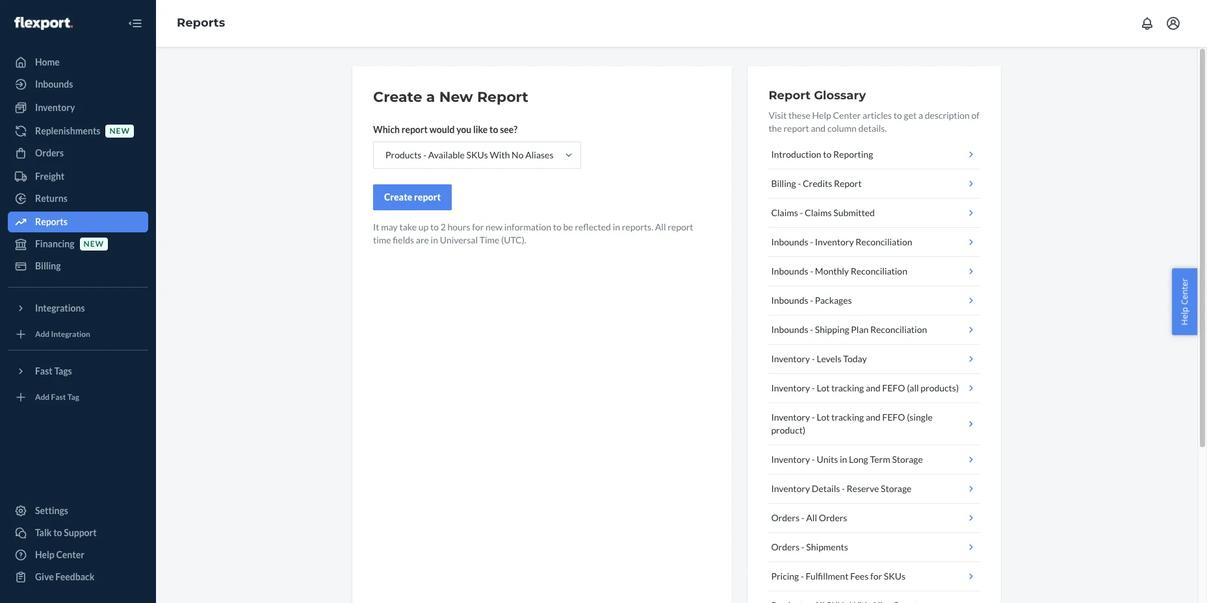Task type: locate. For each thing, give the bounding box(es) containing it.
new up 'time'
[[486, 222, 502, 233]]

visit
[[769, 110, 787, 121]]

and down inventory - lot tracking and fefo (all products) button
[[866, 412, 881, 423]]

create up which
[[373, 88, 422, 106]]

inbounds - packages button
[[769, 287, 980, 316]]

to inside visit these help center articles to get a description of the report and column details.
[[894, 110, 902, 121]]

report up see?
[[477, 88, 528, 106]]

integration
[[51, 330, 90, 340]]

2 vertical spatial help
[[35, 550, 54, 561]]

for inside button
[[870, 571, 882, 582]]

create for create report
[[384, 192, 412, 203]]

integrations button
[[8, 298, 148, 319]]

1 add from the top
[[35, 330, 50, 340]]

1 vertical spatial lot
[[817, 412, 830, 423]]

0 horizontal spatial for
[[472, 222, 484, 233]]

fees
[[850, 571, 869, 582]]

2 fefo from the top
[[882, 412, 905, 423]]

1 horizontal spatial help
[[812, 110, 831, 121]]

orders for orders - shipments
[[771, 542, 800, 553]]

0 vertical spatial and
[[811, 123, 826, 134]]

1 horizontal spatial billing
[[771, 178, 796, 189]]

0 vertical spatial for
[[472, 222, 484, 233]]

1 vertical spatial help
[[1179, 307, 1191, 326]]

0 vertical spatial create
[[373, 88, 422, 106]]

1 vertical spatial a
[[919, 110, 923, 121]]

report right reports.
[[668, 222, 693, 233]]

1 horizontal spatial reports link
[[177, 16, 225, 30]]

report inside visit these help center articles to get a description of the report and column details.
[[784, 123, 809, 134]]

you
[[456, 124, 471, 135]]

no
[[512, 150, 524, 161]]

0 vertical spatial fast
[[35, 366, 52, 377]]

2 horizontal spatial help
[[1179, 307, 1191, 326]]

talk to support
[[35, 528, 97, 539]]

help inside visit these help center articles to get a description of the report and column details.
[[812, 110, 831, 121]]

1 vertical spatial reports
[[35, 216, 67, 228]]

units
[[817, 454, 838, 465]]

2 vertical spatial new
[[84, 239, 104, 249]]

orders up "freight"
[[35, 148, 64, 159]]

report up up
[[414, 192, 441, 203]]

fast
[[35, 366, 52, 377], [51, 393, 66, 403]]

add left integration
[[35, 330, 50, 340]]

1 horizontal spatial for
[[870, 571, 882, 582]]

billing inside billing - credits report button
[[771, 178, 796, 189]]

0 vertical spatial all
[[655, 222, 666, 233]]

0 vertical spatial add
[[35, 330, 50, 340]]

2 add from the top
[[35, 393, 50, 403]]

to left reporting
[[823, 149, 832, 160]]

0 vertical spatial reports link
[[177, 16, 225, 30]]

2 vertical spatial center
[[56, 550, 84, 561]]

inventory up orders - all orders
[[771, 484, 810, 495]]

which report would you like to see?
[[373, 124, 518, 135]]

report for billing - credits report
[[834, 178, 862, 189]]

lot up units
[[817, 412, 830, 423]]

report up these
[[769, 88, 811, 103]]

2 vertical spatial and
[[866, 412, 881, 423]]

0 horizontal spatial claims
[[771, 207, 798, 218]]

inbounds inside button
[[771, 324, 808, 335]]

products - available skus with no aliases
[[385, 150, 553, 161]]

fefo
[[882, 383, 905, 394], [882, 412, 905, 423]]

all inside it may take up to 2 hours for new information to be reflected in reports. all report time fields are in universal time (utc).
[[655, 222, 666, 233]]

2 lot from the top
[[817, 412, 830, 423]]

0 horizontal spatial center
[[56, 550, 84, 561]]

create for create a new report
[[373, 88, 422, 106]]

reconciliation
[[856, 237, 912, 248], [851, 266, 907, 277], [870, 324, 927, 335]]

add for add fast tag
[[35, 393, 50, 403]]

for
[[472, 222, 484, 233], [870, 571, 882, 582]]

home link
[[8, 52, 148, 73]]

1 vertical spatial billing
[[35, 261, 61, 272]]

orders up orders - shipments
[[771, 513, 800, 524]]

shipments
[[806, 542, 848, 553]]

lot inside inventory - lot tracking and fefo (single product)
[[817, 412, 830, 423]]

report down these
[[784, 123, 809, 134]]

universal
[[440, 235, 478, 246]]

to left get
[[894, 110, 902, 121]]

1 horizontal spatial claims
[[805, 207, 832, 218]]

2 horizontal spatial new
[[486, 222, 502, 233]]

- left levels
[[812, 354, 815, 365]]

inventory up product)
[[771, 412, 810, 423]]

- left shipping
[[810, 324, 813, 335]]

inventory - lot tracking and fefo (all products) button
[[769, 374, 980, 404]]

and left column
[[811, 123, 826, 134]]

- inside inventory - lot tracking and fefo (single product)
[[812, 412, 815, 423]]

inventory for inventory details - reserve storage
[[771, 484, 810, 495]]

help
[[812, 110, 831, 121], [1179, 307, 1191, 326], [35, 550, 54, 561]]

today
[[843, 354, 867, 365]]

0 vertical spatial fefo
[[882, 383, 905, 394]]

0 vertical spatial skus
[[466, 150, 488, 161]]

- left shipments
[[801, 542, 805, 553]]

fast tags
[[35, 366, 72, 377]]

inbounds up inbounds - packages
[[771, 266, 808, 277]]

open notifications image
[[1140, 16, 1155, 31]]

1 tracking from the top
[[831, 383, 864, 394]]

billing
[[771, 178, 796, 189], [35, 261, 61, 272]]

0 vertical spatial lot
[[817, 383, 830, 394]]

1 horizontal spatial skus
[[884, 571, 906, 582]]

0 vertical spatial new
[[110, 126, 130, 136]]

2 horizontal spatial report
[[834, 178, 862, 189]]

0 horizontal spatial new
[[84, 239, 104, 249]]

- inside 'button'
[[810, 266, 813, 277]]

1 lot from the top
[[817, 383, 830, 394]]

shipping
[[815, 324, 849, 335]]

1 vertical spatial and
[[866, 383, 881, 394]]

reports link
[[177, 16, 225, 30], [8, 212, 148, 233]]

close navigation image
[[127, 16, 143, 31]]

inventory details - reserve storage
[[771, 484, 912, 495]]

inbounds inside 'button'
[[771, 266, 808, 277]]

billing inside the 'billing' link
[[35, 261, 61, 272]]

inbounds
[[35, 79, 73, 90], [771, 237, 808, 248], [771, 266, 808, 277], [771, 295, 808, 306], [771, 324, 808, 335]]

- for inventory - levels today
[[812, 354, 815, 365]]

and inside visit these help center articles to get a description of the report and column details.
[[811, 123, 826, 134]]

credits
[[803, 178, 832, 189]]

0 vertical spatial tracking
[[831, 383, 864, 394]]

- up inventory - units in long term storage
[[812, 412, 815, 423]]

in right are
[[431, 235, 438, 246]]

reconciliation inside 'button'
[[851, 266, 907, 277]]

inventory down product)
[[771, 454, 810, 465]]

see?
[[500, 124, 518, 135]]

inbounds for inbounds - shipping plan reconciliation
[[771, 324, 808, 335]]

2 horizontal spatial in
[[840, 454, 847, 465]]

would
[[429, 124, 455, 135]]

tracking inside inventory - lot tracking and fefo (single product)
[[831, 412, 864, 423]]

give feedback button
[[8, 567, 148, 588]]

0 horizontal spatial reports link
[[8, 212, 148, 233]]

inventory up replenishments
[[35, 102, 75, 113]]

-
[[423, 150, 426, 161], [798, 178, 801, 189], [800, 207, 803, 218], [810, 237, 813, 248], [810, 266, 813, 277], [810, 295, 813, 306], [810, 324, 813, 335], [812, 354, 815, 365], [812, 383, 815, 394], [812, 412, 815, 423], [812, 454, 815, 465], [842, 484, 845, 495], [801, 513, 805, 524], [801, 542, 805, 553], [801, 571, 804, 582]]

financing
[[35, 239, 74, 250]]

inbounds down home
[[35, 79, 73, 90]]

0 horizontal spatial help
[[35, 550, 54, 561]]

- left packages
[[810, 295, 813, 306]]

and inside inventory - lot tracking and fefo (single product)
[[866, 412, 881, 423]]

inventory left levels
[[771, 354, 810, 365]]

claims down 'billing - credits report'
[[771, 207, 798, 218]]

- right pricing
[[801, 571, 804, 582]]

1 vertical spatial reconciliation
[[851, 266, 907, 277]]

skus
[[466, 150, 488, 161], [884, 571, 906, 582]]

- for inbounds - inventory reconciliation
[[810, 237, 813, 248]]

create report
[[384, 192, 441, 203]]

reconciliation down 'claims - claims submitted' button
[[856, 237, 912, 248]]

(utc).
[[501, 235, 526, 246]]

(all
[[907, 383, 919, 394]]

storage
[[892, 454, 923, 465], [881, 484, 912, 495]]

storage right term
[[892, 454, 923, 465]]

0 horizontal spatial reports
[[35, 216, 67, 228]]

fast inside dropdown button
[[35, 366, 52, 377]]

plan
[[851, 324, 869, 335]]

2 vertical spatial in
[[840, 454, 847, 465]]

- down claims - claims submitted
[[810, 237, 813, 248]]

reporting
[[833, 149, 873, 160]]

flexport logo image
[[14, 17, 73, 30]]

skus left the with
[[466, 150, 488, 161]]

1 vertical spatial tracking
[[831, 412, 864, 423]]

0 vertical spatial reconciliation
[[856, 237, 912, 248]]

reconciliation down the inbounds - inventory reconciliation button
[[851, 266, 907, 277]]

1 horizontal spatial new
[[110, 126, 130, 136]]

2 horizontal spatial center
[[1179, 278, 1191, 305]]

fast left tag
[[51, 393, 66, 403]]

inbounds down inbounds - packages
[[771, 324, 808, 335]]

lot down inventory - levels today
[[817, 383, 830, 394]]

orders link
[[8, 143, 148, 164]]

reconciliation for inbounds - inventory reconciliation
[[856, 237, 912, 248]]

reconciliation down inbounds - packages button
[[870, 324, 927, 335]]

1 vertical spatial new
[[486, 222, 502, 233]]

in left long
[[840, 454, 847, 465]]

to
[[894, 110, 902, 121], [490, 124, 498, 135], [823, 149, 832, 160], [430, 222, 439, 233], [553, 222, 562, 233], [53, 528, 62, 539]]

inventory - levels today
[[771, 354, 867, 365]]

information
[[504, 222, 551, 233]]

inbounds for inbounds
[[35, 79, 73, 90]]

fefo for (all
[[882, 383, 905, 394]]

tracking down inventory - lot tracking and fefo (all products)
[[831, 412, 864, 423]]

- for orders - shipments
[[801, 542, 805, 553]]

fefo for (single
[[882, 412, 905, 423]]

settings
[[35, 506, 68, 517]]

0 vertical spatial reports
[[177, 16, 225, 30]]

- left the monthly
[[810, 266, 813, 277]]

get
[[904, 110, 917, 121]]

and down inventory - levels today button
[[866, 383, 881, 394]]

1 vertical spatial reports link
[[8, 212, 148, 233]]

new up the 'billing' link
[[84, 239, 104, 249]]

in
[[613, 222, 620, 233], [431, 235, 438, 246], [840, 454, 847, 465]]

add down the fast tags
[[35, 393, 50, 403]]

all right reports.
[[655, 222, 666, 233]]

- down inventory - levels today
[[812, 383, 815, 394]]

- for products - available skus with no aliases
[[423, 150, 426, 161]]

help inside "help center" button
[[1179, 307, 1191, 326]]

0 horizontal spatial help center
[[35, 550, 84, 561]]

inventory down inventory - levels today
[[771, 383, 810, 394]]

inbounds left packages
[[771, 295, 808, 306]]

a inside visit these help center articles to get a description of the report and column details.
[[919, 110, 923, 121]]

1 vertical spatial create
[[384, 192, 412, 203]]

description
[[925, 110, 970, 121]]

orders up pricing
[[771, 542, 800, 553]]

0 vertical spatial help
[[812, 110, 831, 121]]

reports
[[177, 16, 225, 30], [35, 216, 67, 228]]

1 vertical spatial skus
[[884, 571, 906, 582]]

tracking down today
[[831, 383, 864, 394]]

storage right reserve
[[881, 484, 912, 495]]

in left reports.
[[613, 222, 620, 233]]

for right fees
[[870, 571, 882, 582]]

orders inside orders - shipments button
[[771, 542, 800, 553]]

a right get
[[919, 110, 923, 121]]

these
[[789, 110, 811, 121]]

1 vertical spatial for
[[870, 571, 882, 582]]

0 vertical spatial center
[[833, 110, 861, 121]]

add integration link
[[8, 324, 148, 345]]

fefo inside inventory - lot tracking and fefo (single product)
[[882, 412, 905, 423]]

1 horizontal spatial a
[[919, 110, 923, 121]]

1 vertical spatial fefo
[[882, 412, 905, 423]]

report left would in the top of the page
[[402, 124, 428, 135]]

report inside button
[[834, 178, 862, 189]]

- down 'billing - credits report'
[[800, 207, 803, 218]]

billing down 'introduction'
[[771, 178, 796, 189]]

add
[[35, 330, 50, 340], [35, 393, 50, 403]]

1 fefo from the top
[[882, 383, 905, 394]]

1 horizontal spatial all
[[806, 513, 817, 524]]

lot
[[817, 383, 830, 394], [817, 412, 830, 423]]

1 vertical spatial center
[[1179, 278, 1191, 305]]

pricing - fulfillment fees for skus button
[[769, 563, 980, 592]]

0 horizontal spatial report
[[477, 88, 528, 106]]

inventory inside button
[[771, 354, 810, 365]]

billing - credits report button
[[769, 170, 980, 199]]

inbounds - monthly reconciliation button
[[769, 257, 980, 287]]

billing link
[[8, 256, 148, 277]]

inbounds down claims - claims submitted
[[771, 237, 808, 248]]

0 vertical spatial help center
[[1179, 278, 1191, 326]]

returns
[[35, 193, 67, 204]]

new up "orders" link
[[110, 126, 130, 136]]

a left "new"
[[426, 88, 435, 106]]

1 horizontal spatial in
[[613, 222, 620, 233]]

fast left tags at the bottom left
[[35, 366, 52, 377]]

0 horizontal spatial all
[[655, 222, 666, 233]]

in inside button
[[840, 454, 847, 465]]

0 vertical spatial a
[[426, 88, 435, 106]]

tag
[[67, 393, 79, 403]]

1 vertical spatial all
[[806, 513, 817, 524]]

claims down 'credits'
[[805, 207, 832, 218]]

for up 'time'
[[472, 222, 484, 233]]

inventory inside inventory - lot tracking and fefo (single product)
[[771, 412, 810, 423]]

home
[[35, 57, 60, 68]]

orders for orders
[[35, 148, 64, 159]]

0 horizontal spatial a
[[426, 88, 435, 106]]

billing down financing in the left top of the page
[[35, 261, 61, 272]]

long
[[849, 454, 868, 465]]

fefo left (single
[[882, 412, 905, 423]]

tracking
[[831, 383, 864, 394], [831, 412, 864, 423]]

create up may
[[384, 192, 412, 203]]

inventory for inventory - lot tracking and fefo (single product)
[[771, 412, 810, 423]]

fefo left (all at the right of page
[[882, 383, 905, 394]]

hours
[[448, 222, 470, 233]]

- up orders - shipments
[[801, 513, 805, 524]]

orders
[[35, 148, 64, 159], [771, 513, 800, 524], [819, 513, 847, 524], [771, 542, 800, 553]]

all up orders - shipments
[[806, 513, 817, 524]]

- left units
[[812, 454, 815, 465]]

to right talk
[[53, 528, 62, 539]]

1 vertical spatial in
[[431, 235, 438, 246]]

reconciliation inside button
[[856, 237, 912, 248]]

1 horizontal spatial center
[[833, 110, 861, 121]]

integrations
[[35, 303, 85, 314]]

2 tracking from the top
[[831, 412, 864, 423]]

report down reporting
[[834, 178, 862, 189]]

orders - shipments
[[771, 542, 848, 553]]

skus down orders - shipments button
[[884, 571, 906, 582]]

lot for inventory - lot tracking and fefo (all products)
[[817, 383, 830, 394]]

create inside button
[[384, 192, 412, 203]]

1 horizontal spatial help center
[[1179, 278, 1191, 326]]

create a new report
[[373, 88, 528, 106]]

0 horizontal spatial billing
[[35, 261, 61, 272]]

- right products
[[423, 150, 426, 161]]

orders for orders - all orders
[[771, 513, 800, 524]]

- for inventory - units in long term storage
[[812, 454, 815, 465]]

0 vertical spatial billing
[[771, 178, 796, 189]]

- left 'credits'
[[798, 178, 801, 189]]

1 vertical spatial fast
[[51, 393, 66, 403]]

2 vertical spatial reconciliation
[[870, 324, 927, 335]]

1 vertical spatial add
[[35, 393, 50, 403]]

report inside button
[[414, 192, 441, 203]]



Task type: describe. For each thing, give the bounding box(es) containing it.
orders - all orders button
[[769, 504, 980, 534]]

report inside it may take up to 2 hours for new information to be reflected in reports. all report time fields are in universal time (utc).
[[668, 222, 693, 233]]

column
[[827, 123, 857, 134]]

inventory for inventory
[[35, 102, 75, 113]]

inventory for inventory - lot tracking and fefo (all products)
[[771, 383, 810, 394]]

introduction to reporting button
[[769, 140, 980, 170]]

add fast tag
[[35, 393, 79, 403]]

available
[[428, 150, 465, 161]]

feedback
[[55, 572, 95, 583]]

to left 2
[[430, 222, 439, 233]]

center inside button
[[1179, 278, 1191, 305]]

inbounds - packages
[[771, 295, 852, 306]]

of
[[972, 110, 980, 121]]

claims - claims submitted
[[771, 207, 875, 218]]

settings link
[[8, 501, 148, 522]]

like
[[473, 124, 488, 135]]

replenishments
[[35, 125, 100, 137]]

help inside help center link
[[35, 550, 54, 561]]

time
[[373, 235, 391, 246]]

billing for billing
[[35, 261, 61, 272]]

- for inventory - lot tracking and fefo (all products)
[[812, 383, 815, 394]]

inventory for inventory - levels today
[[771, 354, 810, 365]]

center inside visit these help center articles to get a description of the report and column details.
[[833, 110, 861, 121]]

to left be at top
[[553, 222, 562, 233]]

visit these help center articles to get a description of the report and column details.
[[769, 110, 980, 134]]

0 vertical spatial storage
[[892, 454, 923, 465]]

which
[[373, 124, 400, 135]]

inbounds - shipping plan reconciliation button
[[769, 316, 980, 345]]

for inside it may take up to 2 hours for new information to be reflected in reports. all report time fields are in universal time (utc).
[[472, 222, 484, 233]]

new for replenishments
[[110, 126, 130, 136]]

monthly
[[815, 266, 849, 277]]

help center inside button
[[1179, 278, 1191, 326]]

products)
[[921, 383, 959, 394]]

inventory up the monthly
[[815, 237, 854, 248]]

0 horizontal spatial in
[[431, 235, 438, 246]]

help center button
[[1172, 269, 1197, 335]]

introduction
[[771, 149, 821, 160]]

inventory for inventory - units in long term storage
[[771, 454, 810, 465]]

it
[[373, 222, 379, 233]]

- right details
[[842, 484, 845, 495]]

it may take up to 2 hours for new information to be reflected in reports. all report time fields are in universal time (utc).
[[373, 222, 693, 246]]

inventory - units in long term storage
[[771, 454, 923, 465]]

1 horizontal spatial reports
[[177, 16, 225, 30]]

(single
[[907, 412, 933, 423]]

0 vertical spatial in
[[613, 222, 620, 233]]

create report button
[[373, 185, 452, 211]]

reports.
[[622, 222, 653, 233]]

- for orders - all orders
[[801, 513, 805, 524]]

add integration
[[35, 330, 90, 340]]

inventory - levels today button
[[769, 345, 980, 374]]

2
[[440, 222, 446, 233]]

orders - shipments button
[[769, 534, 980, 563]]

0 horizontal spatial skus
[[466, 150, 488, 161]]

tracking for (single
[[831, 412, 864, 423]]

inbounds - shipping plan reconciliation
[[771, 324, 927, 335]]

talk to support button
[[8, 523, 148, 544]]

1 vertical spatial help center
[[35, 550, 84, 561]]

submitted
[[833, 207, 875, 218]]

reflected
[[575, 222, 611, 233]]

packages
[[815, 295, 852, 306]]

1 horizontal spatial report
[[769, 88, 811, 103]]

inbounds for inbounds - packages
[[771, 295, 808, 306]]

inbounds - monthly reconciliation
[[771, 266, 907, 277]]

claims - claims submitted button
[[769, 199, 980, 228]]

- for claims - claims submitted
[[800, 207, 803, 218]]

open account menu image
[[1166, 16, 1181, 31]]

inventory - lot tracking and fefo (all products)
[[771, 383, 959, 394]]

levels
[[817, 354, 841, 365]]

- for billing - credits report
[[798, 178, 801, 189]]

help center link
[[8, 545, 148, 566]]

add for add integration
[[35, 330, 50, 340]]

report for create a new report
[[477, 88, 528, 106]]

- for inbounds - shipping plan reconciliation
[[810, 324, 813, 335]]

inbounds for inbounds - monthly reconciliation
[[771, 266, 808, 277]]

time
[[480, 235, 499, 246]]

freight link
[[8, 166, 148, 187]]

all inside orders - all orders button
[[806, 513, 817, 524]]

new inside it may take up to 2 hours for new information to be reflected in reports. all report time fields are in universal time (utc).
[[486, 222, 502, 233]]

support
[[64, 528, 97, 539]]

freight
[[35, 171, 64, 182]]

term
[[870, 454, 890, 465]]

2 claims from the left
[[805, 207, 832, 218]]

pricing - fulfillment fees for skus
[[771, 571, 906, 582]]

new
[[439, 88, 473, 106]]

inventory details - reserve storage button
[[769, 475, 980, 504]]

and for inventory - lot tracking and fefo (all products)
[[866, 383, 881, 394]]

new for financing
[[84, 239, 104, 249]]

report glossary
[[769, 88, 866, 103]]

reserve
[[847, 484, 879, 495]]

up
[[418, 222, 429, 233]]

- for inbounds - monthly reconciliation
[[810, 266, 813, 277]]

tracking for (all
[[831, 383, 864, 394]]

talk
[[35, 528, 52, 539]]

lot for inventory - lot tracking and fefo (single product)
[[817, 412, 830, 423]]

glossary
[[814, 88, 866, 103]]

- for inbounds - packages
[[810, 295, 813, 306]]

products
[[385, 150, 422, 161]]

inventory - units in long term storage button
[[769, 446, 980, 475]]

product)
[[771, 425, 805, 436]]

may
[[381, 222, 398, 233]]

are
[[416, 235, 429, 246]]

- for pricing - fulfillment fees for skus
[[801, 571, 804, 582]]

1 vertical spatial storage
[[881, 484, 912, 495]]

1 claims from the left
[[771, 207, 798, 218]]

to right like
[[490, 124, 498, 135]]

orders up shipments
[[819, 513, 847, 524]]

reconciliation inside button
[[870, 324, 927, 335]]

give feedback
[[35, 572, 95, 583]]

inventory - lot tracking and fefo (single product) button
[[769, 404, 980, 446]]

billing for billing - credits report
[[771, 178, 796, 189]]

inbounds - inventory reconciliation button
[[769, 228, 980, 257]]

inbounds - inventory reconciliation
[[771, 237, 912, 248]]

give
[[35, 572, 54, 583]]

details.
[[858, 123, 887, 134]]

reconciliation for inbounds - monthly reconciliation
[[851, 266, 907, 277]]

inbounds for inbounds - inventory reconciliation
[[771, 237, 808, 248]]

inventory link
[[8, 98, 148, 118]]

aliases
[[525, 150, 553, 161]]

be
[[563, 222, 573, 233]]

pricing
[[771, 571, 799, 582]]

orders - all orders
[[771, 513, 847, 524]]

and for inventory - lot tracking and fefo (single product)
[[866, 412, 881, 423]]

skus inside button
[[884, 571, 906, 582]]

- for inventory - lot tracking and fefo (single product)
[[812, 412, 815, 423]]

billing - credits report
[[771, 178, 862, 189]]



Task type: vqa. For each thing, say whether or not it's contained in the screenshot.
first Lot
yes



